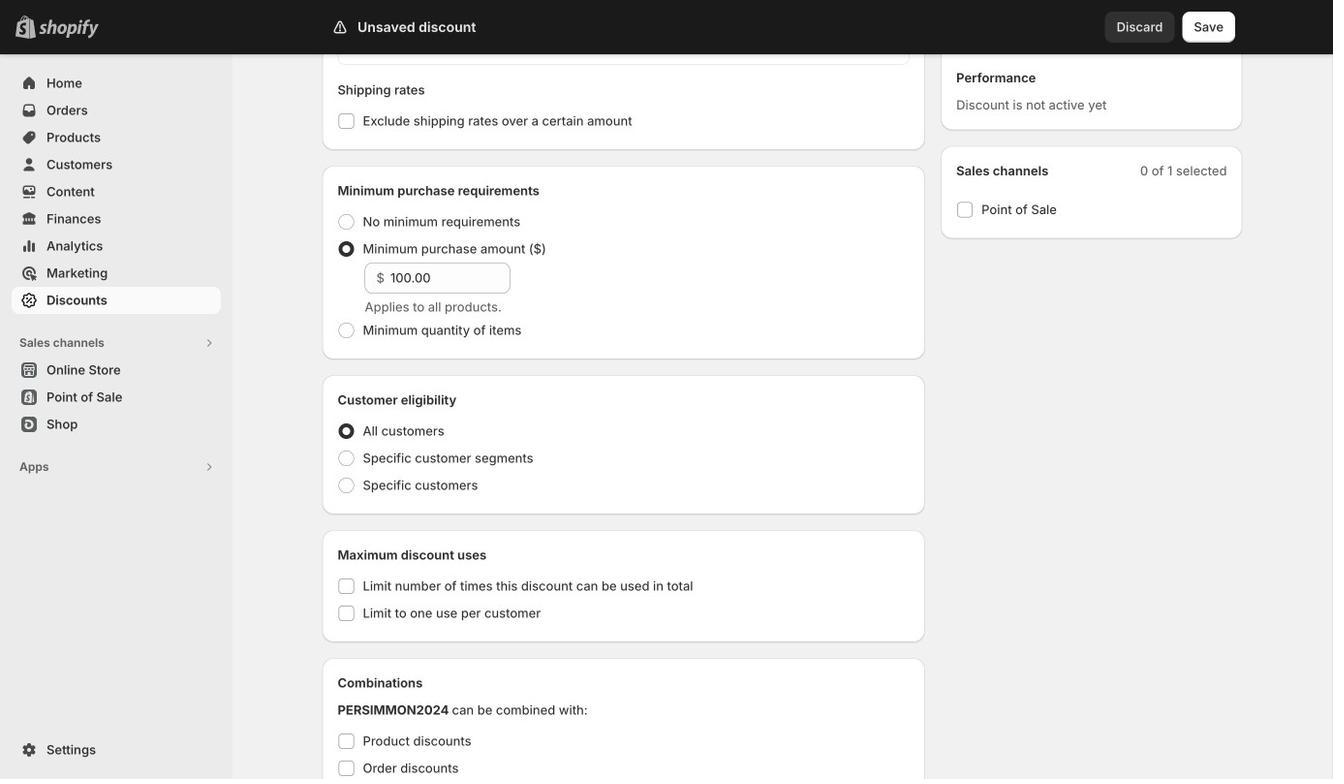 Task type: describe. For each thing, give the bounding box(es) containing it.
shopify image
[[39, 19, 99, 39]]



Task type: locate. For each thing, give the bounding box(es) containing it.
0.00 text field
[[390, 263, 510, 294]]



Task type: vqa. For each thing, say whether or not it's contained in the screenshot.
Online Store icon
no



